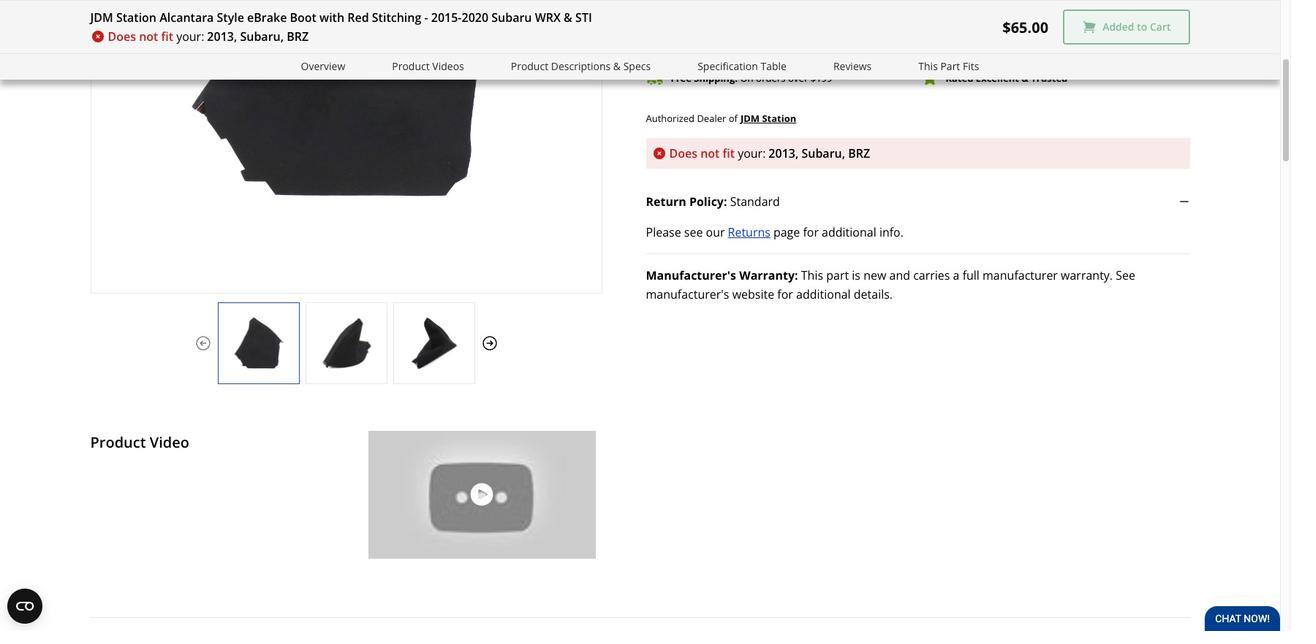 Task type: locate. For each thing, give the bounding box(es) containing it.
specs
[[624, 59, 651, 73]]

to right up
[[792, 47, 802, 60]]

jdm
[[90, 10, 113, 26], [741, 112, 760, 125]]

excellent
[[976, 71, 1020, 85]]

& left trusted
[[1022, 71, 1029, 85]]

guarantee
[[727, 47, 775, 60], [1035, 47, 1086, 60]]

1 horizontal spatial brz
[[849, 146, 871, 162]]

product inside product videos 'link'
[[392, 59, 430, 73]]

jds15wrxstiebrkal 15-20 subaru wrx & sti jdm station alcantara style ebrake boot with red stitching, image
[[218, 318, 299, 369], [306, 318, 387, 369], [394, 318, 474, 369]]

product inside "product descriptions & specs" link
[[511, 59, 549, 73]]

1 vertical spatial this
[[802, 268, 824, 284]]

1 horizontal spatial jds15wrxstiebrkal 15-20 subaru wrx & sti jdm station alcantara style ebrake boot with red stitching, image
[[306, 318, 387, 369]]

1 vertical spatial for
[[778, 287, 794, 303]]

full
[[963, 268, 980, 284]]

fit down of
[[723, 146, 735, 162]]

your:
[[176, 29, 204, 45], [738, 146, 766, 162]]

0 vertical spatial this
[[919, 59, 938, 73]]

reviews
[[834, 59, 872, 73]]

go to right image image
[[481, 335, 498, 352]]

2 horizontal spatial jds15wrxstiebrkal 15-20 subaru wrx & sti jdm station alcantara style ebrake boot with red stitching, image
[[394, 318, 474, 369]]

0 vertical spatial does not fit your: 2013, subaru, brz
[[108, 29, 309, 45]]

subaru
[[492, 10, 532, 26]]

1 horizontal spatial your:
[[738, 146, 766, 162]]

1 horizontal spatial subaru,
[[802, 146, 846, 162]]

not
[[139, 29, 158, 45], [701, 146, 720, 162]]

station left the "alcantara"
[[116, 10, 157, 26]]

warranty.
[[1061, 268, 1113, 284]]

does not fit your: 2013, subaru, brz down the "alcantara"
[[108, 29, 309, 45]]

1 horizontal spatial this
[[919, 59, 938, 73]]

1 horizontal spatial &
[[614, 59, 621, 73]]

overview
[[301, 59, 345, 73]]

please see our returns page for additional info.
[[646, 225, 904, 241]]

price match guarantee up to 110%
[[671, 47, 829, 60]]

jdm station alcantara style ebrake boot with red stitching - 2015-2020 subaru wrx & sti
[[90, 10, 592, 26]]

2013,
[[207, 29, 237, 45], [769, 146, 799, 162]]

additional down part
[[797, 287, 851, 303]]

return policy: standard
[[646, 194, 780, 210]]

2013, down jdm station 'link'
[[769, 146, 799, 162]]

product descriptions & specs
[[511, 59, 651, 73]]

1 horizontal spatial does not fit your: 2013, subaru, brz
[[670, 146, 871, 162]]

0 vertical spatial subaru,
[[240, 29, 284, 45]]

1 horizontal spatial not
[[701, 146, 720, 162]]

0 horizontal spatial does not fit your: 2013, subaru, brz
[[108, 29, 309, 45]]

2 horizontal spatial &
[[1022, 71, 1029, 85]]

0 horizontal spatial guarantee
[[727, 47, 775, 60]]

fit down the "alcantara"
[[161, 29, 173, 45]]

& left sti
[[564, 10, 573, 26]]

0 horizontal spatial brz
[[287, 29, 309, 45]]

our
[[706, 225, 725, 241]]

free
[[671, 71, 692, 85]]

to left cart
[[1138, 20, 1148, 34]]

2013, down style
[[207, 29, 237, 45]]

1 vertical spatial additional
[[797, 287, 851, 303]]

for right the page
[[803, 225, 819, 241]]

does
[[108, 29, 136, 45], [670, 146, 698, 162]]

0 vertical spatial jdm
[[90, 10, 113, 26]]

and
[[890, 268, 911, 284]]

reviews link
[[834, 59, 872, 75]]

0 horizontal spatial for
[[778, 287, 794, 303]]

for inside this part is new and carries a full manufacturer warranty. see manufacturer's website for additional details.
[[778, 287, 794, 303]]

this for part
[[802, 268, 824, 284]]

additional inside this part is new and carries a full manufacturer warranty. see manufacturer's website for additional details.
[[797, 287, 851, 303]]

0 horizontal spatial fit
[[161, 29, 173, 45]]

station down orders on the right top of page
[[762, 112, 797, 125]]

0 vertical spatial additional
[[822, 225, 877, 241]]

1 guarantee from the left
[[727, 47, 775, 60]]

added
[[1103, 20, 1135, 34]]

1 vertical spatial station
[[762, 112, 797, 125]]

is
[[852, 268, 861, 284]]

station inside authorized dealer of jdm station
[[762, 112, 797, 125]]

& left specs
[[614, 59, 621, 73]]

to inside button
[[1138, 20, 1148, 34]]

1 horizontal spatial jdm
[[741, 112, 760, 125]]

added to cart button
[[1064, 10, 1190, 45]]

policy:
[[690, 194, 727, 210]]

added to cart
[[1103, 20, 1171, 34]]

over
[[788, 71, 809, 85]]

1 horizontal spatial to
[[1138, 20, 1148, 34]]

0 vertical spatial station
[[116, 10, 157, 26]]

returns
[[728, 225, 771, 241]]

0 horizontal spatial jds15wrxstiebrkal 15-20 subaru wrx & sti jdm station alcantara style ebrake boot with red stitching, image
[[218, 318, 299, 369]]

1 vertical spatial not
[[701, 146, 720, 162]]

satisfaction
[[980, 47, 1033, 60]]

0 vertical spatial 2013,
[[207, 29, 237, 45]]

rated
[[946, 71, 974, 85]]

with
[[320, 10, 345, 26]]

alcantara
[[160, 10, 214, 26]]

guarantee up free shipping! on orders over $199
[[727, 47, 775, 60]]

product left the videos
[[392, 59, 430, 73]]

0 horizontal spatial does
[[108, 29, 136, 45]]

this inside this part is new and carries a full manufacturer warranty. see manufacturer's website for additional details.
[[802, 268, 824, 284]]

0 horizontal spatial to
[[792, 47, 802, 60]]

see
[[1116, 268, 1136, 284]]

0 vertical spatial to
[[1138, 20, 1148, 34]]

0 horizontal spatial your:
[[176, 29, 204, 45]]

1 horizontal spatial does
[[670, 146, 698, 162]]

0 vertical spatial does
[[108, 29, 136, 45]]

1 vertical spatial fit
[[723, 146, 735, 162]]

video
[[150, 433, 189, 453]]

your: down jdm station 'link'
[[738, 146, 766, 162]]

manufacturer's
[[646, 287, 730, 303]]

product for product videos
[[392, 59, 430, 73]]

product for product video
[[90, 433, 146, 453]]

1 horizontal spatial fit
[[723, 146, 735, 162]]

cart
[[1151, 20, 1171, 34]]

see
[[684, 225, 703, 241]]

subaru,
[[240, 29, 284, 45], [802, 146, 846, 162]]

for down warranty:
[[778, 287, 794, 303]]

& for rated
[[1022, 71, 1029, 85]]

this
[[919, 59, 938, 73], [802, 268, 824, 284]]

table
[[761, 59, 787, 73]]

0 horizontal spatial this
[[802, 268, 824, 284]]

0 vertical spatial your:
[[176, 29, 204, 45]]

of
[[729, 112, 738, 125]]

does not fit your: 2013, subaru, brz down jdm station 'link'
[[670, 146, 871, 162]]

1 horizontal spatial for
[[803, 225, 819, 241]]

1 vertical spatial subaru,
[[802, 146, 846, 162]]

1 vertical spatial does
[[670, 146, 698, 162]]

guarantee up trusted
[[1035, 47, 1086, 60]]

manufacturer
[[983, 268, 1058, 284]]

30
[[946, 47, 957, 60]]

1 horizontal spatial guarantee
[[1035, 47, 1086, 60]]

0 horizontal spatial station
[[116, 10, 157, 26]]

additional left info.
[[822, 225, 877, 241]]

product
[[392, 59, 430, 73], [511, 59, 549, 73], [90, 433, 146, 453]]

-
[[425, 10, 428, 26]]

brz
[[287, 29, 309, 45], [849, 146, 871, 162]]

does not fit your: 2013, subaru, brz
[[108, 29, 309, 45], [670, 146, 871, 162]]

manufacturer's
[[646, 268, 737, 284]]

free shipping! on orders over $199
[[671, 71, 833, 85]]

on
[[741, 71, 754, 85]]

this for part
[[919, 59, 938, 73]]

your: down the "alcantara"
[[176, 29, 204, 45]]

1 vertical spatial to
[[792, 47, 802, 60]]

product left descriptions
[[511, 59, 549, 73]]

0 horizontal spatial not
[[139, 29, 158, 45]]

1 horizontal spatial product
[[392, 59, 430, 73]]

0 horizontal spatial subaru,
[[240, 29, 284, 45]]

product video
[[90, 433, 189, 453]]

for
[[803, 225, 819, 241], [778, 287, 794, 303]]

a
[[954, 268, 960, 284]]

1 vertical spatial jdm
[[741, 112, 760, 125]]

&
[[564, 10, 573, 26], [614, 59, 621, 73], [1022, 71, 1029, 85]]

specification table link
[[698, 59, 787, 75]]

authorized dealer of jdm station
[[646, 112, 797, 125]]

1 horizontal spatial 2013,
[[769, 146, 799, 162]]

style
[[217, 10, 244, 26]]

& for product
[[614, 59, 621, 73]]

shipping!
[[694, 71, 738, 85]]

station
[[116, 10, 157, 26], [762, 112, 797, 125]]

1 horizontal spatial station
[[762, 112, 797, 125]]

2 horizontal spatial product
[[511, 59, 549, 73]]

0 vertical spatial fit
[[161, 29, 173, 45]]

fit
[[161, 29, 173, 45], [723, 146, 735, 162]]

boot
[[290, 10, 317, 26]]

0 horizontal spatial product
[[90, 433, 146, 453]]

1 vertical spatial does not fit your: 2013, subaru, brz
[[670, 146, 871, 162]]

product left video
[[90, 433, 146, 453]]

additional
[[822, 225, 877, 241], [797, 287, 851, 303]]

0 horizontal spatial &
[[564, 10, 573, 26]]



Task type: describe. For each thing, give the bounding box(es) containing it.
$65.00
[[1003, 17, 1049, 37]]

0 vertical spatial for
[[803, 225, 819, 241]]

1 jds15wrxstiebrkal 15-20 subaru wrx & sti jdm station alcantara style ebrake boot with red stitching, image from the left
[[218, 318, 299, 369]]

stitching
[[372, 10, 422, 26]]

product videos
[[392, 59, 464, 73]]

this part fits link
[[919, 59, 980, 75]]

3 jds15wrxstiebrkal 15-20 subaru wrx & sti jdm station alcantara style ebrake boot with red stitching, image from the left
[[394, 318, 474, 369]]

0 vertical spatial brz
[[287, 29, 309, 45]]

2 guarantee from the left
[[1035, 47, 1086, 60]]

this part fits
[[919, 59, 980, 73]]

0 horizontal spatial jdm
[[90, 10, 113, 26]]

orders
[[756, 71, 786, 85]]

videos
[[433, 59, 464, 73]]

fits
[[963, 59, 980, 73]]

part
[[941, 59, 961, 73]]

1 vertical spatial brz
[[849, 146, 871, 162]]

open widget image
[[7, 590, 42, 625]]

product videos link
[[392, 59, 464, 75]]

warranty:
[[740, 268, 798, 284]]

dealer
[[697, 112, 727, 125]]

up
[[777, 47, 789, 60]]

1 vertical spatial 2013,
[[769, 146, 799, 162]]

specification table
[[698, 59, 787, 73]]

2015-
[[431, 10, 462, 26]]

page
[[774, 225, 800, 241]]

ebrake
[[247, 10, 287, 26]]

new
[[864, 268, 887, 284]]

110%
[[804, 47, 829, 60]]

return
[[646, 194, 687, 210]]

part
[[827, 268, 849, 284]]

product descriptions & specs link
[[511, 59, 651, 75]]

day
[[959, 47, 978, 60]]

wrx
[[535, 10, 561, 26]]

red
[[348, 10, 369, 26]]

standard
[[730, 194, 780, 210]]

info.
[[880, 225, 904, 241]]

website
[[733, 287, 775, 303]]

2020
[[462, 10, 489, 26]]

2 jds15wrxstiebrkal 15-20 subaru wrx & sti jdm station alcantara style ebrake boot with red stitching, image from the left
[[306, 318, 387, 369]]

overview link
[[301, 59, 345, 75]]

manufacturer's warranty:
[[646, 268, 798, 284]]

details.
[[854, 287, 893, 303]]

30 day satisfaction guarantee
[[946, 47, 1086, 60]]

match
[[696, 47, 724, 60]]

jdm inside authorized dealer of jdm station
[[741, 112, 760, 125]]

price
[[671, 47, 693, 60]]

this part is new and carries a full manufacturer warranty. see manufacturer's website for additional details.
[[646, 268, 1136, 303]]

returns link
[[728, 223, 771, 242]]

0 vertical spatial not
[[139, 29, 158, 45]]

sti
[[576, 10, 592, 26]]

product for product descriptions & specs
[[511, 59, 549, 73]]

1 vertical spatial your:
[[738, 146, 766, 162]]

specification
[[698, 59, 758, 73]]

jdm station link
[[741, 111, 797, 127]]

$199
[[811, 71, 833, 85]]

0 horizontal spatial 2013,
[[207, 29, 237, 45]]

rated excellent & trusted
[[946, 71, 1068, 85]]

trusted
[[1032, 71, 1068, 85]]

descriptions
[[551, 59, 611, 73]]

authorized
[[646, 112, 695, 125]]

please
[[646, 225, 681, 241]]

carries
[[914, 268, 950, 284]]



Task type: vqa. For each thing, say whether or not it's contained in the screenshot.
"Jdm"
yes



